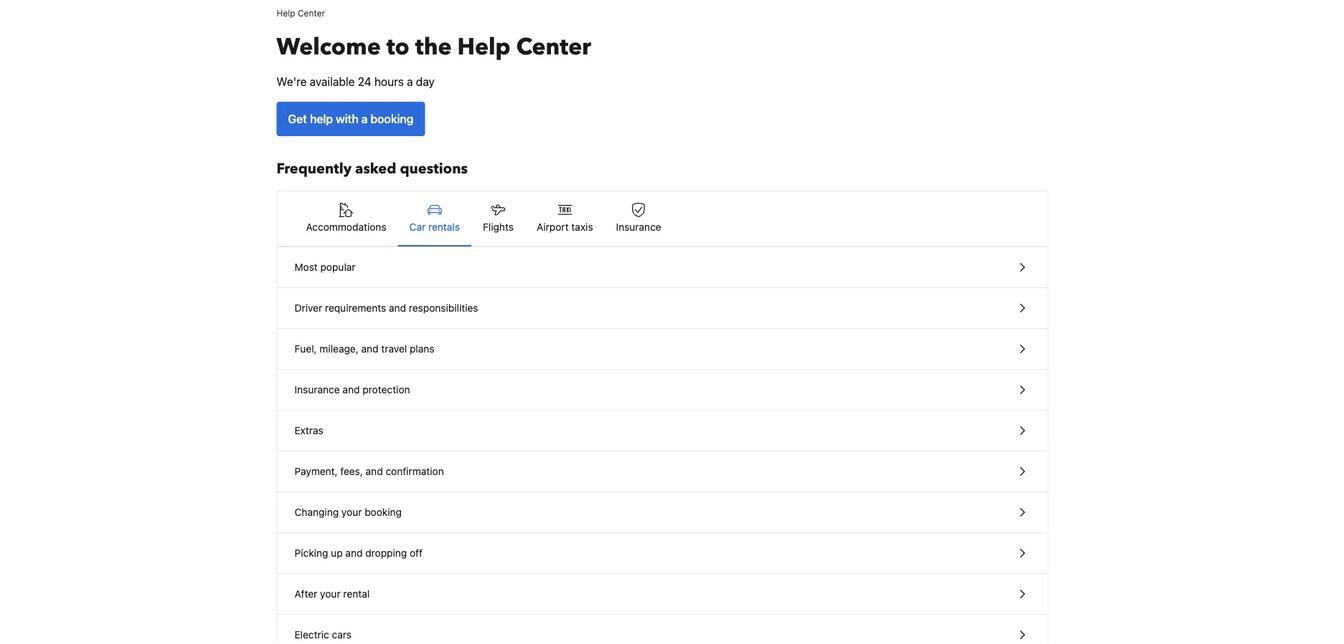Task type: describe. For each thing, give the bounding box(es) containing it.
most
[[295, 262, 318, 273]]

hours
[[374, 75, 404, 89]]

changing your booking button
[[277, 493, 1048, 534]]

and for up
[[345, 548, 363, 560]]

flights
[[483, 221, 514, 233]]

picking up and dropping off
[[295, 548, 423, 560]]

driver
[[295, 302, 322, 314]]

questions
[[400, 159, 468, 179]]

day
[[416, 75, 435, 89]]

up
[[331, 548, 343, 560]]

accommodations
[[306, 221, 386, 233]]

tab list containing accommodations
[[277, 192, 1048, 248]]

car
[[409, 221, 426, 233]]

asked
[[355, 159, 396, 179]]

extras button
[[277, 411, 1048, 452]]

airport taxis
[[537, 221, 593, 233]]

car rentals
[[409, 221, 460, 233]]

with
[[336, 112, 358, 126]]

driver requirements and responsibilities
[[295, 302, 478, 314]]

available
[[310, 75, 355, 89]]

popular
[[320, 262, 356, 273]]

payment,
[[295, 466, 338, 478]]

payment, fees, and confirmation
[[295, 466, 444, 478]]

insurance and protection button
[[277, 370, 1048, 411]]

payment, fees, and confirmation button
[[277, 452, 1048, 493]]

your for rental
[[320, 589, 341, 601]]

rental
[[343, 589, 370, 601]]

confirmation
[[386, 466, 444, 478]]

and left protection
[[343, 384, 360, 396]]

extras
[[295, 425, 323, 437]]

1 vertical spatial center
[[516, 32, 591, 63]]

to
[[387, 32, 410, 63]]

picking up and dropping off button
[[277, 534, 1048, 575]]

fees,
[[340, 466, 363, 478]]

1 vertical spatial help
[[457, 32, 511, 63]]

24
[[358, 75, 371, 89]]

insurance button
[[605, 192, 673, 246]]

car rentals button
[[398, 192, 471, 246]]

accommodations button
[[295, 192, 398, 246]]

0 horizontal spatial center
[[298, 8, 325, 18]]

frequently asked questions
[[277, 159, 468, 179]]

after
[[295, 589, 317, 601]]



Task type: locate. For each thing, give the bounding box(es) containing it.
help right the
[[457, 32, 511, 63]]

0 vertical spatial booking
[[371, 112, 414, 126]]

driver requirements and responsibilities button
[[277, 288, 1048, 329]]

your inside after your rental button
[[320, 589, 341, 601]]

dropping
[[365, 548, 407, 560]]

1 horizontal spatial a
[[407, 75, 413, 89]]

0 horizontal spatial a
[[361, 112, 368, 126]]

1 horizontal spatial center
[[516, 32, 591, 63]]

frequently
[[277, 159, 352, 179]]

and right up
[[345, 548, 363, 560]]

a right "with"
[[361, 112, 368, 126]]

a inside button
[[361, 112, 368, 126]]

a
[[407, 75, 413, 89], [361, 112, 368, 126]]

welcome to the help center
[[277, 32, 591, 63]]

help
[[277, 8, 295, 18], [457, 32, 511, 63]]

we're
[[277, 75, 307, 89]]

fuel,
[[295, 343, 317, 355]]

your
[[341, 507, 362, 519], [320, 589, 341, 601]]

insurance and protection
[[295, 384, 410, 396]]

insurance up extras
[[295, 384, 340, 396]]

0 vertical spatial help
[[277, 8, 295, 18]]

0 vertical spatial your
[[341, 507, 362, 519]]

insurance up the most popular button
[[616, 221, 661, 233]]

0 horizontal spatial insurance
[[295, 384, 340, 396]]

and for mileage,
[[361, 343, 379, 355]]

welcome
[[277, 32, 381, 63]]

and for requirements
[[389, 302, 406, 314]]

and
[[389, 302, 406, 314], [361, 343, 379, 355], [343, 384, 360, 396], [366, 466, 383, 478], [345, 548, 363, 560]]

changing
[[295, 507, 339, 519]]

requirements
[[325, 302, 386, 314]]

insurance for insurance
[[616, 221, 661, 233]]

your right the changing at the left of page
[[341, 507, 362, 519]]

electric cars
[[295, 630, 352, 641]]

and inside button
[[389, 302, 406, 314]]

after your rental
[[295, 589, 370, 601]]

get
[[288, 112, 307, 126]]

mileage,
[[320, 343, 359, 355]]

a left day
[[407, 75, 413, 89]]

changing your booking
[[295, 507, 402, 519]]

and right fees,
[[366, 466, 383, 478]]

get help with a booking button
[[277, 102, 425, 136]]

electric
[[295, 630, 329, 641]]

airport taxis button
[[525, 192, 605, 246]]

1 horizontal spatial your
[[341, 507, 362, 519]]

booking
[[371, 112, 414, 126], [365, 507, 402, 519]]

0 vertical spatial center
[[298, 8, 325, 18]]

travel
[[381, 343, 407, 355]]

and up the travel
[[389, 302, 406, 314]]

0 horizontal spatial your
[[320, 589, 341, 601]]

most popular button
[[277, 248, 1048, 288]]

1 vertical spatial booking
[[365, 507, 402, 519]]

fuel, mileage, and travel plans
[[295, 343, 434, 355]]

1 vertical spatial insurance
[[295, 384, 340, 396]]

help
[[310, 112, 333, 126]]

the
[[415, 32, 452, 63]]

get help with a booking
[[288, 112, 414, 126]]

your right after
[[320, 589, 341, 601]]

your inside changing your booking button
[[341, 507, 362, 519]]

0 horizontal spatial help
[[277, 8, 295, 18]]

your for booking
[[341, 507, 362, 519]]

and left the travel
[[361, 343, 379, 355]]

electric cars button
[[277, 616, 1048, 643]]

and for fees,
[[366, 466, 383, 478]]

airport
[[537, 221, 569, 233]]

rentals
[[428, 221, 460, 233]]

center
[[298, 8, 325, 18], [516, 32, 591, 63]]

help up welcome
[[277, 8, 295, 18]]

help center
[[277, 8, 325, 18]]

booking up dropping
[[365, 507, 402, 519]]

tab list
[[277, 192, 1048, 248]]

most popular
[[295, 262, 356, 273]]

fuel, mileage, and travel plans button
[[277, 329, 1048, 370]]

1 horizontal spatial help
[[457, 32, 511, 63]]

booking down hours
[[371, 112, 414, 126]]

cars
[[332, 630, 352, 641]]

taxis
[[571, 221, 593, 233]]

and inside button
[[366, 466, 383, 478]]

0 vertical spatial a
[[407, 75, 413, 89]]

we're available 24 hours a day
[[277, 75, 435, 89]]

flights button
[[471, 192, 525, 246]]

1 vertical spatial your
[[320, 589, 341, 601]]

1 horizontal spatial insurance
[[616, 221, 661, 233]]

1 vertical spatial a
[[361, 112, 368, 126]]

insurance
[[616, 221, 661, 233], [295, 384, 340, 396]]

protection
[[362, 384, 410, 396]]

off
[[410, 548, 423, 560]]

responsibilities
[[409, 302, 478, 314]]

plans
[[410, 343, 434, 355]]

picking
[[295, 548, 328, 560]]

insurance for insurance and protection
[[295, 384, 340, 396]]

after your rental button
[[277, 575, 1048, 616]]

insurance inside tab list
[[616, 221, 661, 233]]

0 vertical spatial insurance
[[616, 221, 661, 233]]



Task type: vqa. For each thing, say whether or not it's contained in the screenshot.
the taxis at top left
yes



